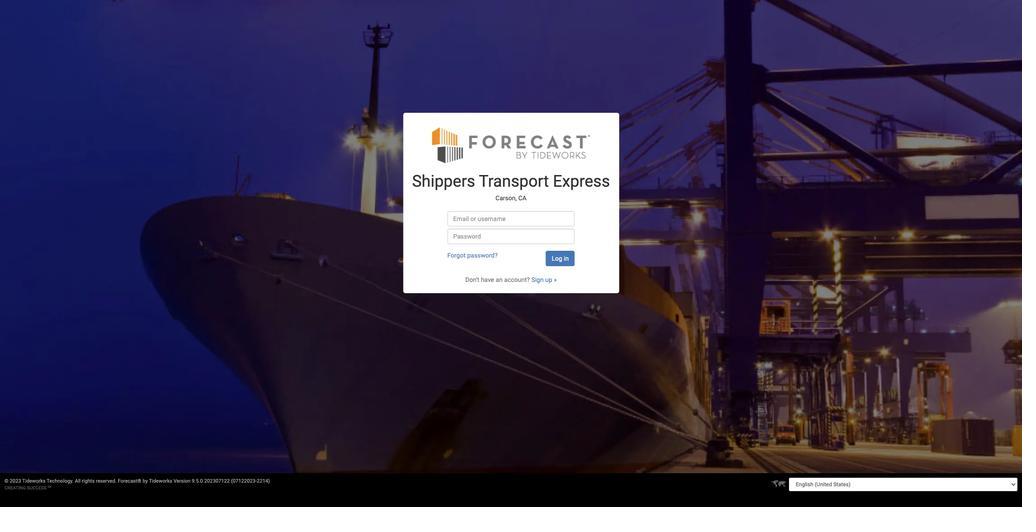 Task type: locate. For each thing, give the bounding box(es) containing it.
log
[[552, 255, 563, 262]]

in
[[564, 255, 569, 262]]

© 2023 tideworks technology. all rights reserved. forecast® by tideworks version 9.5.0.202307122 (07122023-2214) creating success ℠
[[5, 478, 270, 490]]

1 horizontal spatial tideworks
[[149, 478, 172, 484]]

don't have an account? sign up »
[[466, 276, 557, 283]]

shippers
[[412, 172, 476, 191]]

tideworks up success
[[22, 478, 46, 484]]

©
[[5, 478, 8, 484]]

version
[[174, 478, 191, 484]]

up
[[546, 276, 553, 283]]

sign
[[532, 276, 544, 283]]

rights
[[82, 478, 95, 484]]

0 horizontal spatial tideworks
[[22, 478, 46, 484]]

log in button
[[546, 251, 575, 266]]

tideworks
[[22, 478, 46, 484], [149, 478, 172, 484]]

tideworks right by
[[149, 478, 172, 484]]

transport
[[479, 172, 549, 191]]

Password password field
[[448, 229, 575, 244]]

ca
[[519, 195, 527, 202]]

technology.
[[47, 478, 74, 484]]

9.5.0.202307122
[[192, 478, 230, 484]]

by
[[143, 478, 148, 484]]

creating
[[5, 485, 26, 490]]



Task type: describe. For each thing, give the bounding box(es) containing it.
℠
[[48, 485, 51, 490]]

2 tideworks from the left
[[149, 478, 172, 484]]

carson,
[[496, 195, 517, 202]]

an
[[496, 276, 503, 283]]

forecast®
[[118, 478, 141, 484]]

forgot password? log in
[[448, 252, 569, 262]]

forgot
[[448, 252, 466, 259]]

shippers transport express carson, ca
[[412, 172, 610, 202]]

success
[[27, 485, 47, 490]]

forgot password? link
[[448, 252, 498, 259]]

account?
[[505, 276, 530, 283]]

2214)
[[257, 478, 270, 484]]

all
[[75, 478, 81, 484]]

(07122023-
[[231, 478, 257, 484]]

don't
[[466, 276, 480, 283]]

Email or username text field
[[448, 211, 575, 226]]

»
[[554, 276, 557, 283]]

express
[[553, 172, 610, 191]]

have
[[481, 276, 494, 283]]

2023
[[10, 478, 21, 484]]

1 tideworks from the left
[[22, 478, 46, 484]]

password?
[[468, 252, 498, 259]]

sign up » link
[[532, 276, 557, 283]]

reserved.
[[96, 478, 117, 484]]

forecast® by tideworks image
[[432, 126, 590, 164]]



Task type: vqa. For each thing, say whether or not it's contained in the screenshot.
»
yes



